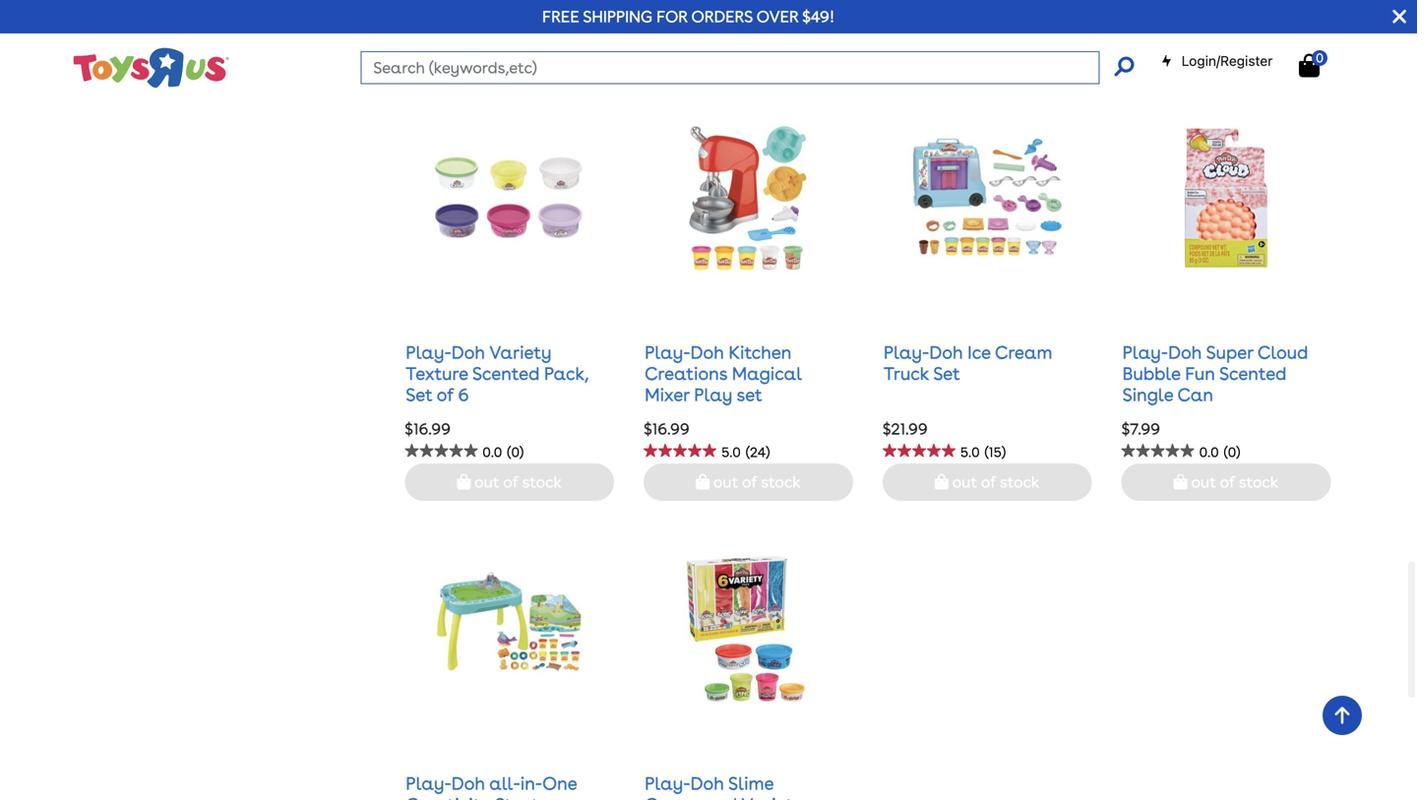 Task type: locate. For each thing, give the bounding box(es) containing it.
3 out from the left
[[953, 472, 978, 492]]

4.8
[[722, 13, 741, 29]]

0 horizontal spatial (0)
[[507, 444, 524, 461]]

play-doh super cloud bubble fun scented single can
[[1123, 342, 1309, 406]]

1 out of stock button from the left
[[405, 464, 615, 501]]

out of stock for set
[[710, 472, 801, 492]]

1 horizontal spatial 5.0
[[961, 444, 980, 461]]

doh for ice
[[930, 342, 964, 363]]

play- up 'compound'
[[645, 773, 691, 794]]

login/register button
[[1162, 51, 1274, 71]]

doh up fun
[[1169, 342, 1203, 363]]

1 scented from the left
[[473, 363, 540, 384]]

1 horizontal spatial 0.0
[[1200, 444, 1220, 461]]

play- inside play-doh super cloud bubble fun scented single can
[[1123, 342, 1169, 363]]

5.0 (15)
[[961, 444, 1006, 461]]

5.0 left (24)
[[722, 444, 741, 461]]

stock for play-doh kitchen creations magical mixer play set
[[761, 472, 801, 492]]

1 0.0 (0) from the left
[[483, 444, 524, 461]]

0.0 (0)
[[483, 444, 524, 461], [1200, 444, 1241, 461]]

scented down "variety"
[[473, 363, 540, 384]]

bubble
[[1123, 363, 1181, 384]]

play- for play-doh slime compound variety
[[645, 773, 691, 794]]

2 $16.99 from the left
[[644, 420, 690, 439]]

doh inside play-doh kitchen creations magical mixer play set
[[691, 342, 725, 363]]

play- up creativity
[[406, 773, 452, 794]]

play- inside play-doh ice cream truck set
[[884, 342, 930, 363]]

2 shopping bag image from the left
[[935, 474, 949, 490]]

doh inside play-doh variety texture scented pack, set of 6
[[452, 342, 485, 363]]

kitchen
[[729, 342, 792, 363]]

set inside play-doh ice cream truck set
[[934, 363, 961, 384]]

0.0 down play-doh variety texture scented pack, set of 6
[[483, 444, 502, 461]]

3 stock from the left
[[1000, 472, 1040, 492]]

play- up creations
[[645, 342, 691, 363]]

0.0 (0) down play-doh variety texture scented pack, set of 6
[[483, 444, 524, 461]]

of for play-doh ice cream truck set
[[982, 472, 997, 492]]

doh left "ice"
[[930, 342, 964, 363]]

(0) down play-doh variety texture scented pack, set of 6 link
[[507, 444, 524, 461]]

1 out of stock from the left
[[471, 472, 562, 492]]

play- inside play-doh slime compound variety
[[645, 773, 691, 794]]

doh
[[452, 342, 485, 363], [691, 342, 725, 363], [930, 342, 964, 363], [1169, 342, 1203, 363], [452, 773, 485, 794], [691, 773, 725, 794]]

3 out of stock from the left
[[949, 472, 1040, 492]]

scented inside play-doh variety texture scented pack, set of 6
[[473, 363, 540, 384]]

play- inside play-doh kitchen creations magical mixer play set
[[645, 342, 691, 363]]

0.0 down can
[[1200, 444, 1220, 461]]

1 horizontal spatial 0.0 (0)
[[1200, 444, 1241, 461]]

(0) for 6
[[507, 444, 524, 461]]

0 horizontal spatial shopping bag image
[[457, 474, 471, 490]]

creations
[[645, 363, 728, 384]]

out for fun
[[1192, 472, 1217, 492]]

ice
[[968, 342, 991, 363]]

0 horizontal spatial 5.0
[[722, 444, 741, 461]]

$16.99 down texture
[[405, 420, 451, 439]]

out of stock
[[471, 472, 562, 492], [710, 472, 801, 492], [949, 472, 1040, 492], [1188, 472, 1279, 492]]

scented
[[473, 363, 540, 384], [1220, 363, 1287, 384]]

2 stock from the left
[[761, 472, 801, 492]]

doh up 'compound'
[[691, 773, 725, 794]]

1 horizontal spatial shopping bag image
[[935, 474, 949, 490]]

1 0.0 from the left
[[483, 444, 502, 461]]

2 scented from the left
[[1220, 363, 1287, 384]]

2 0.0 (0) from the left
[[1200, 444, 1241, 461]]

free shipping for orders over $49!
[[543, 7, 835, 26]]

Enter Keyword or Item No. search field
[[361, 51, 1100, 84]]

in-
[[521, 773, 543, 794]]

play-doh super cloud bubble fun scented single can image
[[1146, 99, 1308, 297]]

$16.99
[[405, 420, 451, 439], [644, 420, 690, 439]]

scented inside play-doh super cloud bubble fun scented single can
[[1220, 363, 1287, 384]]

play-
[[406, 342, 452, 363], [645, 342, 691, 363], [884, 342, 930, 363], [1123, 342, 1169, 363], [406, 773, 452, 794], [645, 773, 691, 794]]

shopping bag image
[[457, 474, 471, 490], [935, 474, 949, 490]]

out of stock for of
[[471, 472, 562, 492]]

1 out from the left
[[475, 472, 500, 492]]

2 out of stock button from the left
[[644, 464, 854, 501]]

doh inside play-doh all-in-one creativity starte
[[452, 773, 485, 794]]

0 horizontal spatial set
[[406, 385, 433, 406]]

compound
[[645, 795, 738, 801]]

play- inside play-doh variety texture scented pack, set of 6
[[406, 342, 452, 363]]

0 horizontal spatial 0.0
[[483, 444, 502, 461]]

1 (0) from the left
[[507, 444, 524, 461]]

for
[[657, 7, 688, 26]]

shopping bag image for scented
[[457, 474, 471, 490]]

0.0 (0) down can
[[1200, 444, 1241, 461]]

2 out from the left
[[714, 472, 739, 492]]

play- up texture
[[406, 342, 452, 363]]

1 horizontal spatial (0)
[[1225, 444, 1241, 461]]

all-
[[490, 773, 521, 794]]

doh inside play-doh slime compound variety
[[691, 773, 725, 794]]

5.0
[[722, 444, 741, 461], [961, 444, 980, 461]]

1 5.0 from the left
[[722, 444, 741, 461]]

play-doh kitchen creations magical mixer play set link
[[645, 342, 802, 406]]

1 $16.99 from the left
[[405, 420, 451, 439]]

1 stock from the left
[[522, 472, 562, 492]]

1 shopping bag image from the left
[[457, 474, 471, 490]]

2 out of stock from the left
[[710, 472, 801, 492]]

set down texture
[[406, 385, 433, 406]]

doh for kitchen
[[691, 342, 725, 363]]

$49!
[[803, 7, 835, 26]]

0.0 (0) for can
[[1200, 444, 1241, 461]]

close button image
[[1394, 6, 1407, 28]]

play-doh all-in-one creativity starte link
[[406, 773, 577, 801]]

doh inside play-doh super cloud bubble fun scented single can
[[1169, 342, 1203, 363]]

0 horizontal spatial $16.99
[[405, 420, 451, 439]]

play-doh kitchen creations magical mixer play set image
[[668, 99, 830, 297]]

toys r us image
[[71, 46, 229, 90]]

2 5.0 from the left
[[961, 444, 980, 461]]

doh up creativity
[[452, 773, 485, 794]]

5.0 (24)
[[722, 444, 770, 461]]

0 horizontal spatial scented
[[473, 363, 540, 384]]

out for pack,
[[475, 472, 500, 492]]

stock for play-doh super cloud bubble fun scented single can
[[1240, 472, 1279, 492]]

play- up bubble
[[1123, 342, 1169, 363]]

4 stock from the left
[[1240, 472, 1279, 492]]

out of stock button
[[405, 464, 615, 501], [644, 464, 854, 501], [883, 464, 1093, 501], [1122, 464, 1332, 501]]

doh inside play-doh ice cream truck set
[[930, 342, 964, 363]]

None search field
[[361, 51, 1135, 84]]

2 0.0 from the left
[[1200, 444, 1220, 461]]

0 horizontal spatial 0.0 (0)
[[483, 444, 524, 461]]

truck
[[884, 363, 930, 384]]

$16.99 down mixer at left
[[644, 420, 690, 439]]

0.0
[[483, 444, 502, 461], [1200, 444, 1220, 461]]

stock for play-doh variety texture scented pack, set of 6
[[522, 472, 562, 492]]

free shipping for orders over $49! link
[[543, 7, 835, 26]]

out for set
[[953, 472, 978, 492]]

stock
[[522, 472, 562, 492], [761, 472, 801, 492], [1000, 472, 1040, 492], [1240, 472, 1279, 492]]

set
[[737, 385, 763, 406]]

shopping bag image
[[457, 43, 471, 58], [696, 43, 710, 58], [935, 43, 949, 58], [1174, 43, 1188, 58], [1300, 54, 1321, 77], [696, 474, 710, 490], [1174, 474, 1188, 490]]

1 horizontal spatial $16.99
[[644, 420, 690, 439]]

doh up texture
[[452, 342, 485, 363]]

(15)
[[985, 444, 1006, 461]]

scented down super
[[1220, 363, 1287, 384]]

$16.99 for set
[[405, 420, 451, 439]]

1 horizontal spatial scented
[[1220, 363, 1287, 384]]

(0)
[[507, 444, 524, 461], [1225, 444, 1241, 461]]

play- for play-doh super cloud bubble fun scented single can
[[1123, 342, 1169, 363]]

$7.99
[[1122, 420, 1161, 439]]

doh for slime
[[691, 773, 725, 794]]

set
[[934, 363, 961, 384], [406, 385, 433, 406]]

4 out of stock from the left
[[1188, 472, 1279, 492]]

doh up creations
[[691, 342, 725, 363]]

4 out from the left
[[1192, 472, 1217, 492]]

1 horizontal spatial set
[[934, 363, 961, 384]]

5.0 left (15)
[[961, 444, 980, 461]]

play- up truck
[[884, 342, 930, 363]]

play-doh variety texture scented pack, set of 6
[[406, 342, 589, 406]]

set right truck
[[934, 363, 961, 384]]

out
[[475, 472, 500, 492], [714, 472, 739, 492], [953, 472, 978, 492], [1192, 472, 1217, 492]]

of
[[437, 385, 454, 406], [503, 472, 519, 492], [743, 472, 758, 492], [982, 472, 997, 492], [1221, 472, 1236, 492]]

play-doh all-in-one creativity starter station kids toys image
[[429, 531, 591, 728]]

out of stock button for of
[[405, 464, 615, 501]]

2 (0) from the left
[[1225, 444, 1241, 461]]

of for play-doh variety texture scented pack, set of 6
[[503, 472, 519, 492]]

(0) down play-doh super cloud bubble fun scented single can link
[[1225, 444, 1241, 461]]

4 out of stock button from the left
[[1122, 464, 1332, 501]]

play- inside play-doh all-in-one creativity starte
[[406, 773, 452, 794]]

free
[[543, 7, 580, 26]]

play-doh super cloud bubble fun scented single can link
[[1123, 342, 1309, 406]]



Task type: vqa. For each thing, say whether or not it's contained in the screenshot.
the bottommost &
no



Task type: describe. For each thing, give the bounding box(es) containing it.
0
[[1317, 50, 1324, 65]]

login/register
[[1182, 53, 1274, 69]]

fun
[[1186, 363, 1216, 384]]

(0) for can
[[1225, 444, 1241, 461]]

of for play-doh kitchen creations magical mixer play set
[[743, 472, 758, 492]]

0 link
[[1300, 50, 1341, 78]]

shipping
[[583, 7, 653, 26]]

play-doh ice cream truck set image
[[907, 99, 1069, 297]]

(24)
[[746, 444, 770, 461]]

doh for all-
[[452, 773, 485, 794]]

texture
[[406, 363, 468, 384]]

out of stock for single
[[1188, 472, 1279, 492]]

orders
[[692, 7, 753, 26]]

over
[[757, 7, 799, 26]]

play-doh ice cream truck set
[[884, 342, 1053, 384]]

set inside play-doh variety texture scented pack, set of 6
[[406, 385, 433, 406]]

of for play-doh super cloud bubble fun scented single can
[[1221, 472, 1236, 492]]

$21.99
[[883, 420, 928, 439]]

6
[[458, 385, 469, 406]]

play-doh ice cream truck set link
[[884, 342, 1053, 384]]

4.8 (26)
[[722, 13, 771, 29]]

0.0 for can
[[1200, 444, 1220, 461]]

play-doh variety texture scented pack, set of 6 image
[[429, 99, 591, 297]]

play
[[694, 385, 733, 406]]

mixer
[[645, 385, 690, 406]]

cream
[[995, 342, 1053, 363]]

single
[[1123, 385, 1174, 406]]

out of stock button for set
[[644, 464, 854, 501]]

of inside play-doh variety texture scented pack, set of 6
[[437, 385, 454, 406]]

$16.99 for play
[[644, 420, 690, 439]]

0.0 (0) for 6
[[483, 444, 524, 461]]

shopping bag image inside 0 link
[[1300, 54, 1321, 77]]

(26)
[[746, 13, 771, 29]]

play-doh slime compound variety, pack of 6 image
[[668, 531, 830, 728]]

play- for play-doh all-in-one creativity starte
[[406, 773, 452, 794]]

can
[[1178, 385, 1214, 406]]

3 out of stock button from the left
[[883, 464, 1093, 501]]

play-doh all-in-one creativity starte
[[406, 773, 577, 801]]

variety
[[490, 342, 552, 363]]

shopping bag image for truck
[[935, 474, 949, 490]]

play- for play-doh kitchen creations magical mixer play set
[[645, 342, 691, 363]]

play-doh kitchen creations magical mixer play set
[[645, 342, 802, 406]]

slime
[[729, 773, 774, 794]]

doh for variety
[[452, 342, 485, 363]]

out of stock button for single
[[1122, 464, 1332, 501]]

super
[[1207, 342, 1254, 363]]

cloud
[[1258, 342, 1309, 363]]

play-doh variety texture scented pack, set of 6 link
[[406, 342, 589, 406]]

0.0 for 6
[[483, 444, 502, 461]]

doh for super
[[1169, 342, 1203, 363]]

5.0 for set
[[961, 444, 980, 461]]

magical
[[732, 363, 802, 384]]

creativity
[[406, 795, 491, 801]]

out for mixer
[[714, 472, 739, 492]]

play- for play-doh ice cream truck set
[[884, 342, 930, 363]]

play-doh slime compound variety
[[645, 773, 808, 801]]

play-doh slime compound variety link
[[645, 773, 808, 801]]

play- for play-doh variety texture scented pack, set of 6
[[406, 342, 452, 363]]

pack,
[[544, 363, 589, 384]]

one
[[543, 773, 577, 794]]

stock for play-doh ice cream truck set
[[1000, 472, 1040, 492]]

5.0 for mixer
[[722, 444, 741, 461]]



